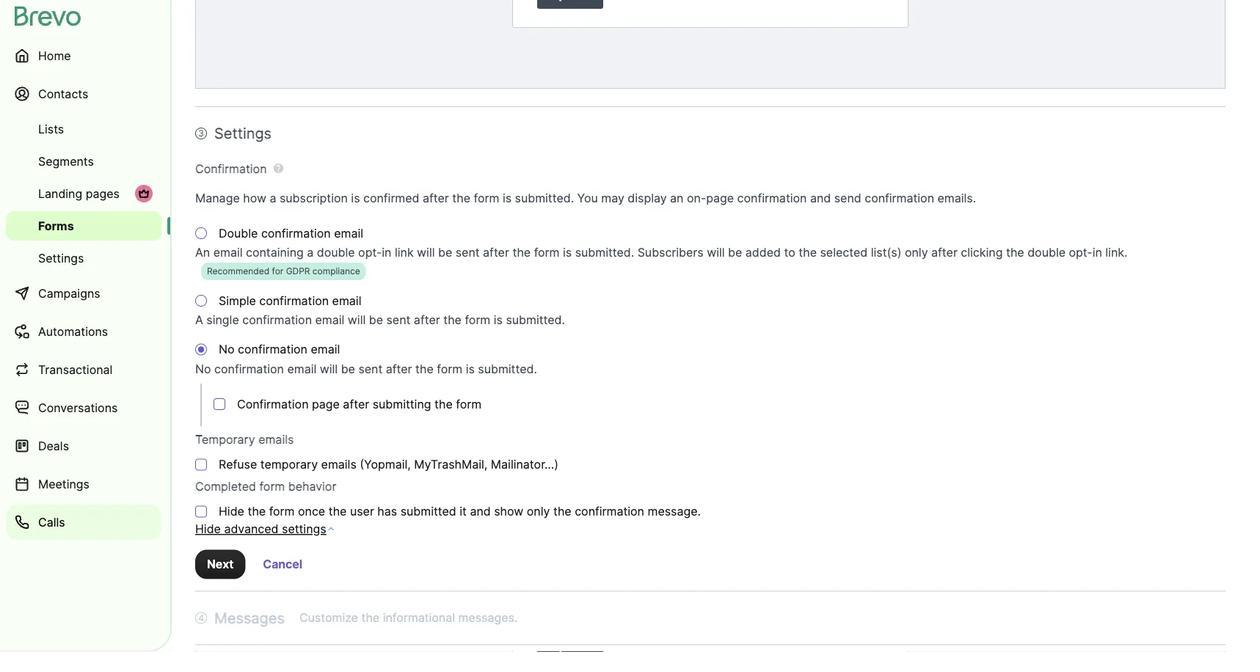 Task type: locate. For each thing, give the bounding box(es) containing it.
0 vertical spatial a
[[270, 191, 276, 206]]

confirmed
[[363, 191, 420, 206]]

confirmation
[[195, 162, 267, 176], [237, 398, 309, 412]]

left___rvooi image
[[138, 188, 150, 200]]

1 in from the left
[[382, 246, 392, 260]]

may
[[602, 191, 625, 206]]

1 horizontal spatial settings
[[214, 125, 272, 143]]

page right the an
[[707, 191, 734, 206]]

email up recommended in the left top of the page
[[213, 246, 243, 260]]

has
[[378, 505, 397, 519]]

opt-
[[358, 246, 382, 260], [1069, 246, 1093, 260]]

recommended
[[207, 267, 270, 277]]

0 horizontal spatial only
[[527, 505, 550, 519]]

confirmation for confirmation page after submitting the form
[[237, 398, 309, 412]]

will up confirmation page after submitting the form
[[320, 362, 338, 377]]

0 horizontal spatial opt-
[[358, 246, 382, 260]]

after
[[423, 191, 449, 206], [483, 246, 509, 260], [932, 246, 958, 260], [414, 314, 440, 328], [386, 362, 412, 377], [343, 398, 369, 412]]

0 vertical spatial emails
[[259, 433, 294, 448]]

how
[[243, 191, 266, 206]]

email for simple confirmation email
[[332, 294, 362, 308]]

transactional
[[38, 363, 113, 377]]

settings
[[214, 125, 272, 143], [38, 251, 84, 265]]

double confirmation email
[[219, 227, 363, 241]]

confirmation
[[738, 191, 807, 206], [865, 191, 935, 206], [261, 227, 331, 241], [259, 294, 329, 308], [242, 314, 312, 328], [238, 343, 308, 357], [214, 362, 284, 377], [575, 505, 645, 519]]

only right show
[[527, 505, 550, 519]]

for
[[272, 267, 284, 277]]

be
[[438, 246, 452, 260], [728, 246, 743, 260], [369, 314, 383, 328], [341, 362, 355, 377]]

settings right 3
[[214, 125, 272, 143]]

is inside an email containing a double opt-in link will be sent after the form is submitted. subscribers will be added to the selected list(s) only after clicking the double opt-in link. recommended for gdpr compliance
[[563, 246, 572, 260]]

and left the send
[[811, 191, 831, 206]]

0 horizontal spatial in
[[382, 246, 392, 260]]

cancel button
[[251, 551, 314, 580]]

no for no confirmation email
[[219, 343, 235, 357]]

opt- left 'link'
[[358, 246, 382, 260]]

will right 'link'
[[417, 246, 435, 260]]

1 vertical spatial sent
[[387, 314, 411, 328]]

it
[[460, 505, 467, 519]]

1 horizontal spatial no
[[219, 343, 235, 357]]

1 horizontal spatial in
[[1093, 246, 1103, 260]]

0 vertical spatial only
[[905, 246, 928, 260]]

email up compliance
[[334, 227, 363, 241]]

hide advanced settings
[[195, 523, 326, 537]]

hide down the completed at the bottom of the page
[[219, 505, 244, 519]]

single
[[207, 314, 239, 328]]

sent up confirmation page after submitting the form
[[359, 362, 383, 377]]

in left link.
[[1093, 246, 1103, 260]]

is
[[351, 191, 360, 206], [503, 191, 512, 206], [563, 246, 572, 260], [494, 314, 503, 328], [466, 362, 475, 377]]

emails
[[259, 433, 294, 448], [321, 458, 357, 472]]

opt- left link.
[[1069, 246, 1093, 260]]

1 vertical spatial page
[[312, 398, 340, 412]]

1 vertical spatial emails
[[321, 458, 357, 472]]

meetings
[[38, 477, 90, 492]]

an
[[195, 246, 210, 260]]

0 vertical spatial no
[[219, 343, 235, 357]]

sent right 'link'
[[456, 246, 480, 260]]

temporary emails
[[195, 433, 294, 448]]

hide up next
[[195, 523, 221, 537]]

0 horizontal spatial sent
[[359, 362, 383, 377]]

1 vertical spatial no
[[195, 362, 211, 377]]

subscription
[[280, 191, 348, 206]]

0 vertical spatial sent
[[456, 246, 480, 260]]

1 vertical spatial hide
[[195, 523, 221, 537]]

message.
[[648, 505, 701, 519]]

sent
[[456, 246, 480, 260], [387, 314, 411, 328], [359, 362, 383, 377]]

a up 'gdpr'
[[307, 246, 314, 260]]

0 horizontal spatial page
[[312, 398, 340, 412]]

1 opt- from the left
[[358, 246, 382, 260]]

only inside an email containing a double opt-in link will be sent after the form is submitted. subscribers will be added to the selected list(s) only after clicking the double opt-in link. recommended for gdpr compliance
[[905, 246, 928, 260]]

link
[[395, 246, 414, 260]]

1 horizontal spatial sent
[[387, 314, 411, 328]]

simple confirmation email
[[219, 294, 362, 308]]

meetings link
[[6, 467, 162, 502]]

1 vertical spatial and
[[470, 505, 491, 519]]

refuse
[[219, 458, 257, 472]]

submitted. inside an email containing a double opt-in link will be sent after the form is submitted. subscribers will be added to the selected list(s) only after clicking the double opt-in link. recommended for gdpr compliance
[[575, 246, 634, 260]]

2 horizontal spatial sent
[[456, 246, 480, 260]]

0 horizontal spatial no
[[195, 362, 211, 377]]

0 horizontal spatial and
[[470, 505, 491, 519]]

only right the list(s) in the right of the page
[[905, 246, 928, 260]]

0 vertical spatial settings
[[214, 125, 272, 143]]

1 vertical spatial confirmation
[[237, 398, 309, 412]]

2 opt- from the left
[[1069, 246, 1093, 260]]

3
[[198, 128, 204, 139]]

be left added
[[728, 246, 743, 260]]

only
[[905, 246, 928, 260], [527, 505, 550, 519]]

sent up no confirmation email will be sent after the form is submitted.
[[387, 314, 411, 328]]

email
[[334, 227, 363, 241], [213, 246, 243, 260], [332, 294, 362, 308], [315, 314, 345, 328], [311, 343, 340, 357], [287, 362, 317, 377]]

email for no confirmation email will be sent after the form is submitted.
[[287, 362, 317, 377]]

subscribers
[[638, 246, 704, 260]]

and
[[811, 191, 831, 206], [470, 505, 491, 519]]

email down no confirmation email
[[287, 362, 317, 377]]

1 horizontal spatial only
[[905, 246, 928, 260]]

sent inside an email containing a double opt-in link will be sent after the form is submitted. subscribers will be added to the selected list(s) only after clicking the double opt-in link. recommended for gdpr compliance
[[456, 246, 480, 260]]

an
[[670, 191, 684, 206]]

will up no confirmation email will be sent after the form is submitted.
[[348, 314, 366, 328]]

confirmation up temporary emails
[[237, 398, 309, 412]]

the
[[453, 191, 471, 206], [513, 246, 531, 260], [799, 246, 817, 260], [1007, 246, 1025, 260], [444, 314, 462, 328], [416, 362, 434, 377], [435, 398, 453, 412], [248, 505, 266, 519], [329, 505, 347, 519], [554, 505, 572, 519], [362, 612, 380, 626]]

double up compliance
[[317, 246, 355, 260]]

a
[[270, 191, 276, 206], [307, 246, 314, 260]]

0 vertical spatial hide
[[219, 505, 244, 519]]

1 horizontal spatial emails
[[321, 458, 357, 472]]

no down single
[[219, 343, 235, 357]]

double right clicking at the right
[[1028, 246, 1066, 260]]

in
[[382, 246, 392, 260], [1093, 246, 1103, 260]]

double
[[317, 246, 355, 260], [1028, 246, 1066, 260]]

in left 'link'
[[382, 246, 392, 260]]

1 horizontal spatial and
[[811, 191, 831, 206]]

display
[[628, 191, 667, 206]]

a inside an email containing a double opt-in link will be sent after the form is submitted. subscribers will be added to the selected list(s) only after clicking the double opt-in link. recommended for gdpr compliance
[[307, 246, 314, 260]]

emails up behavior
[[321, 458, 357, 472]]

and right it
[[470, 505, 491, 519]]

1 horizontal spatial page
[[707, 191, 734, 206]]

2 vertical spatial sent
[[359, 362, 383, 377]]

page down no confirmation email will be sent after the form is submitted.
[[312, 398, 340, 412]]

send
[[835, 191, 862, 206]]

emails up temporary
[[259, 433, 294, 448]]

deals
[[38, 439, 69, 453]]

1 vertical spatial only
[[527, 505, 550, 519]]

confirmation for confirmation
[[195, 162, 267, 176]]

0 vertical spatial and
[[811, 191, 831, 206]]

confirmation up manage
[[195, 162, 267, 176]]

1 horizontal spatial double
[[1028, 246, 1066, 260]]

0 vertical spatial confirmation
[[195, 162, 267, 176]]

1 horizontal spatial opt-
[[1069, 246, 1093, 260]]

1 vertical spatial settings
[[38, 251, 84, 265]]

be up no confirmation email will be sent after the form is submitted.
[[369, 314, 383, 328]]

email down compliance
[[332, 294, 362, 308]]

temporary
[[260, 458, 318, 472]]

messages
[[214, 610, 285, 628]]

no down a
[[195, 362, 211, 377]]

a right the how
[[270, 191, 276, 206]]

double
[[219, 227, 258, 241]]

settings down forms
[[38, 251, 84, 265]]

email up no confirmation email will be sent after the form is submitted.
[[311, 343, 340, 357]]

0 horizontal spatial settings
[[38, 251, 84, 265]]

0 vertical spatial page
[[707, 191, 734, 206]]

confirmation page after submitting the form
[[237, 398, 482, 412]]

temporary
[[195, 433, 255, 448]]

0 horizontal spatial double
[[317, 246, 355, 260]]

settings
[[282, 523, 326, 537]]

1 vertical spatial a
[[307, 246, 314, 260]]

will
[[417, 246, 435, 260], [707, 246, 725, 260], [348, 314, 366, 328], [320, 362, 338, 377]]

no for no confirmation email will be sent after the form is submitted.
[[195, 362, 211, 377]]

submitted.
[[515, 191, 574, 206], [575, 246, 634, 260], [506, 314, 565, 328], [478, 362, 537, 377]]

(yopmail,
[[360, 458, 411, 472]]

1 horizontal spatial a
[[307, 246, 314, 260]]

2 in from the left
[[1093, 246, 1103, 260]]

campaigns
[[38, 286, 100, 301]]

automations
[[38, 325, 108, 339]]



Task type: vqa. For each thing, say whether or not it's contained in the screenshot.
left the or
no



Task type: describe. For each thing, give the bounding box(es) containing it.
advanced
[[224, 523, 279, 537]]

submitted
[[401, 505, 457, 519]]

contacts
[[38, 87, 88, 101]]

an email containing a double opt-in link will be sent after the form is submitted. subscribers will be added to the selected list(s) only after clicking the double opt-in link. recommended for gdpr compliance
[[195, 246, 1128, 277]]

be right 'link'
[[438, 246, 452, 260]]

link.
[[1106, 246, 1128, 260]]

to
[[784, 246, 796, 260]]

a single confirmation email will be sent after the form is submitted.
[[195, 314, 565, 328]]

email down simple confirmation email
[[315, 314, 345, 328]]

show
[[494, 505, 524, 519]]

informational
[[383, 612, 455, 626]]

messages.
[[459, 612, 518, 626]]

on-
[[687, 191, 707, 206]]

gdpr
[[286, 267, 310, 277]]

transactional link
[[6, 352, 162, 388]]

hide for hide advanced settings
[[195, 523, 221, 537]]

manage
[[195, 191, 240, 206]]

behavior
[[288, 480, 337, 495]]

user
[[350, 505, 374, 519]]

0 horizontal spatial emails
[[259, 433, 294, 448]]

customize
[[300, 612, 358, 626]]

mailinator…)
[[491, 458, 559, 472]]

segments
[[38, 154, 94, 169]]

landing pages
[[38, 186, 120, 201]]

added
[[746, 246, 781, 260]]

contacts link
[[6, 76, 162, 112]]

forms
[[38, 219, 74, 233]]

lists link
[[6, 115, 162, 144]]

automations link
[[6, 314, 162, 349]]

home link
[[6, 38, 162, 73]]

calls
[[38, 515, 65, 530]]

calls link
[[6, 505, 162, 540]]

be up confirmation page after submitting the form
[[341, 362, 355, 377]]

landing
[[38, 186, 82, 201]]

clicking
[[961, 246, 1003, 260]]

pages
[[86, 186, 120, 201]]

lists
[[38, 122, 64, 136]]

deals link
[[6, 429, 162, 464]]

refuse temporary emails (yopmail, mytrashmail, mailinator…)
[[219, 458, 559, 472]]

next button
[[195, 551, 245, 580]]

list(s)
[[871, 246, 902, 260]]

emails.
[[938, 191, 977, 206]]

hide the form once the user has submitted it and show only the confirmation message.
[[219, 505, 701, 519]]

conversations
[[38, 401, 118, 415]]

hide for hide the form once the user has submitted it and show only the confirmation message.
[[219, 505, 244, 519]]

settings inside "link"
[[38, 251, 84, 265]]

simple
[[219, 294, 256, 308]]

you
[[578, 191, 598, 206]]

forms link
[[6, 211, 162, 241]]

0 horizontal spatial a
[[270, 191, 276, 206]]

manage how a subscription is confirmed after the form is submitted. you may display an on-page confirmation and send confirmation emails.
[[195, 191, 977, 206]]

mytrashmail,
[[414, 458, 488, 472]]

conversations link
[[6, 391, 162, 426]]

campaigns link
[[6, 276, 162, 311]]

cancel
[[263, 558, 302, 572]]

home
[[38, 48, 71, 63]]

will right subscribers
[[707, 246, 725, 260]]

customize the informational messages.
[[300, 612, 518, 626]]

4
[[198, 613, 204, 624]]

completed form behavior
[[195, 480, 337, 495]]

2 double from the left
[[1028, 246, 1066, 260]]

email inside an email containing a double opt-in link will be sent after the form is submitted. subscribers will be added to the selected list(s) only after clicking the double opt-in link. recommended for gdpr compliance
[[213, 246, 243, 260]]

email for no confirmation email
[[311, 343, 340, 357]]

no confirmation email
[[219, 343, 340, 357]]

a
[[195, 314, 203, 328]]

form inside an email containing a double opt-in link will be sent after the form is submitted. subscribers will be added to the selected list(s) only after clicking the double opt-in link. recommended for gdpr compliance
[[534, 246, 560, 260]]

submitting
[[373, 398, 431, 412]]

once
[[298, 505, 325, 519]]

selected
[[821, 246, 868, 260]]

landing pages link
[[6, 179, 162, 209]]

compliance
[[313, 267, 360, 277]]

next
[[207, 558, 234, 572]]

1 double from the left
[[317, 246, 355, 260]]

segments link
[[6, 147, 162, 176]]

containing
[[246, 246, 304, 260]]

completed
[[195, 480, 256, 495]]

settings link
[[6, 244, 162, 273]]

no confirmation email will be sent after the form is submitted.
[[195, 362, 537, 377]]

email for double confirmation email
[[334, 227, 363, 241]]



